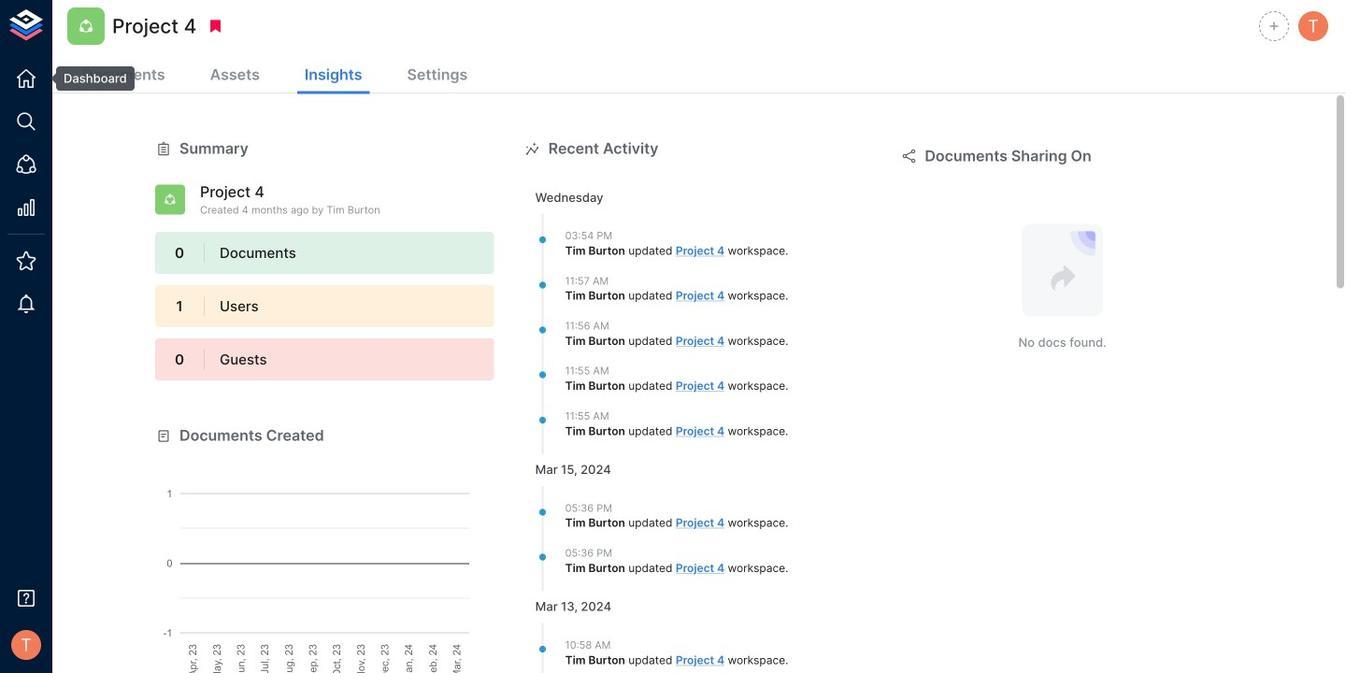 Task type: vqa. For each thing, say whether or not it's contained in the screenshot.
Remove Bookmark IMAGE
yes



Task type: describe. For each thing, give the bounding box(es) containing it.
a chart. element
[[155, 447, 495, 673]]

remove bookmark image
[[207, 18, 224, 35]]

a chart. image
[[155, 447, 495, 673]]



Task type: locate. For each thing, give the bounding box(es) containing it.
tooltip
[[43, 66, 134, 91]]



